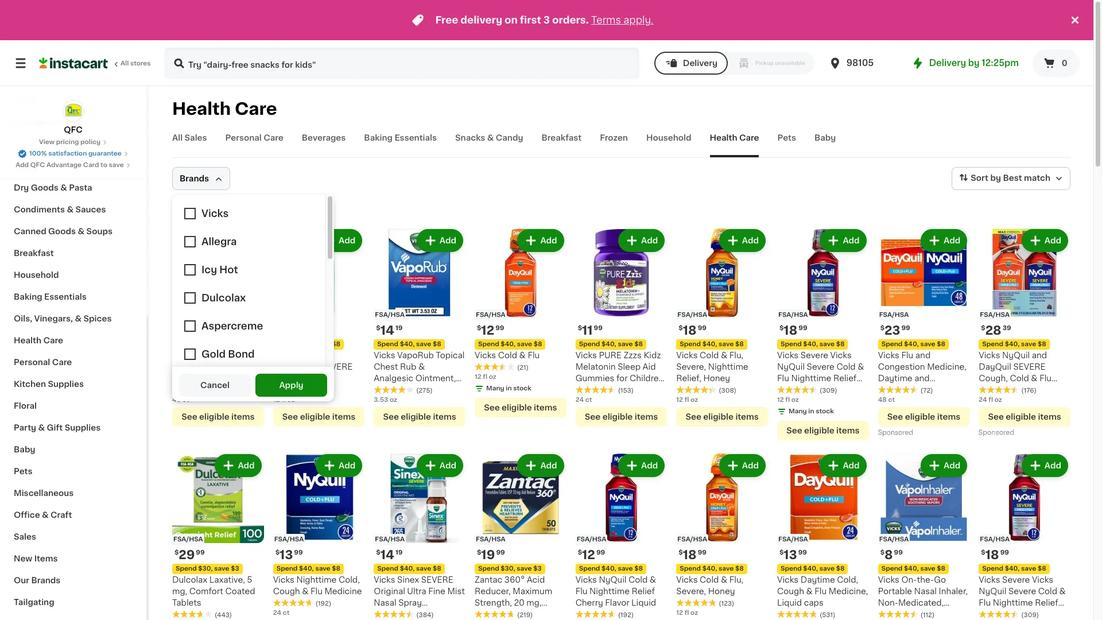 Task type: locate. For each thing, give the bounding box(es) containing it.
spend up vicks daytime cold, cough & flu medicine, liquid caps at the right of page
[[781, 566, 802, 572]]

1 horizontal spatial all
[[172, 134, 183, 142]]

liquid inside vicks severe vicks nyquil severe cold & flu nighttime relief berry flavor liquid 12 oz
[[828, 386, 852, 394]]

0 horizontal spatial health care link
[[7, 330, 140, 351]]

$ 12 99
[[477, 324, 504, 336], [578, 549, 605, 561]]

fsa/hsa for vicks cold & flu, severe, nighttime relief, honey
[[678, 312, 707, 318]]

$ 14 19 up the sinex
[[376, 549, 403, 561]]

0 horizontal spatial tablets
[[172, 599, 201, 607]]

vicks flu and congestion medicine, daytime and nighttime
[[878, 351, 967, 394]]

1 horizontal spatial health care
[[172, 100, 277, 117]]

1 horizontal spatial personal
[[225, 134, 262, 142]]

1 vertical spatial daytime
[[801, 576, 835, 584]]

1 13 from the left
[[784, 549, 797, 561]]

2 $ 14 19 from the top
[[376, 549, 403, 561]]

18
[[784, 324, 798, 336], [683, 324, 697, 336], [683, 549, 697, 561], [986, 549, 999, 561]]

1 vertical spatial 14
[[380, 549, 394, 561]]

children, left apply
[[226, 374, 263, 382]]

acid
[[527, 576, 545, 584]]

berry for 24
[[576, 386, 598, 394]]

qfc logo image
[[62, 100, 84, 122]]

12 fl oz for vicks severe vicks nyquil severe cold & flu nighttime relief berry flavor liquid 12 oz
[[777, 397, 799, 403]]

cold inside vicks severe vicks nyquil severe cold & flu nighttime relief berry flavor liquid 12 oz
[[837, 363, 856, 371]]

1 zzzs from the left
[[220, 351, 238, 359]]

$30, up dulcolax
[[198, 566, 213, 572]]

baking
[[364, 134, 393, 142], [14, 293, 42, 301]]

1 vertical spatial 24 ct
[[273, 610, 290, 616]]

nighttime inside vicks nyquil cold & flu nighttime relief cherry flavor liquid
[[590, 588, 630, 596]]

household down canned
[[14, 271, 59, 279]]

& inside vicks nyquil cold & flu nighttime relief cherry flavor liquid
[[650, 576, 656, 584]]

fsa/hsa for vicks nyquil cold & flu nighttime relief cherry flavor liquid
[[577, 536, 606, 543]]

2 sleep from the left
[[618, 363, 641, 371]]

$ 18 99 up vicks severe vicks nyquil severe cold & flu nighttime relief berry flavor liquid
[[981, 549, 1009, 561]]

flu,
[[730, 351, 744, 359], [296, 374, 310, 382], [730, 576, 744, 584]]

99 inside $ 8 99
[[894, 550, 903, 556]]

1 vertical spatial all
[[172, 134, 183, 142]]

1 spend $30, save $3 from the left
[[176, 566, 239, 572]]

18 for vicks severe vicks nyquil severe cold & flu nighttime relief berry flavor liquid 12 oz
[[784, 324, 798, 336]]

decongestant
[[374, 611, 432, 619]]

flu, inside vicks cold & flu, severe, honey
[[730, 576, 744, 584]]

kitchen supplies link
[[7, 373, 140, 395]]

1 sponsored badge image from the left
[[878, 430, 913, 436]]

1 vertical spatial baking essentials
[[14, 293, 87, 301]]

spend $40, save $8 up vicks severe vicks nyquil severe cold & flu nighttime relief berry flavor liquid
[[983, 566, 1047, 572]]

delivery inside button
[[683, 59, 718, 67]]

1 horizontal spatial melatonin
[[576, 363, 616, 371]]

medicine down over-
[[374, 397, 411, 405]]

fsa/hsa for vicks nyquil and dayquil severe cough, cold & flu relief liquid
[[980, 312, 1010, 318]]

severe up fine
[[421, 576, 453, 584]]

fsa/hsa for vicks sinex severe original ultra fine mist nasal spray decongestant
[[375, 536, 405, 543]]

cough up 'caps'
[[777, 588, 804, 596]]

daytime up 'caps'
[[801, 576, 835, 584]]

0 vertical spatial by
[[968, 59, 980, 67]]

delivery button
[[654, 52, 728, 75]]

1 vertical spatial essentials
[[44, 293, 87, 301]]

the- down analgesic in the bottom of the page
[[397, 386, 414, 394]]

$40, down 19 99
[[198, 341, 213, 347]]

1 horizontal spatial baking
[[364, 134, 393, 142]]

23
[[885, 324, 900, 336]]

many in stock down vicks severe vicks nyquil severe cold & flu nighttime relief berry flavor liquid 12 oz at the right bottom of the page
[[789, 408, 834, 414]]

care
[[235, 100, 277, 117], [264, 134, 283, 142], [739, 134, 759, 142], [43, 336, 63, 344], [52, 358, 72, 366]]

12 fl oz for vicks cold & flu, severe, nighttime relief, honey
[[677, 397, 698, 403]]

1 horizontal spatial severe
[[421, 576, 453, 584]]

medicine, inside vicks daytime cold, cough & flu medicine, liquid caps
[[829, 588, 868, 596]]

$18.99 element
[[273, 323, 365, 338]]

spend down 19 99
[[176, 341, 197, 347]]

qfc up view pricing policy link
[[64, 126, 83, 134]]

spend up original
[[377, 566, 398, 572]]

children,
[[226, 374, 263, 382], [630, 374, 666, 382]]

2 children, from the left
[[630, 374, 666, 382]]

1 pure from the left
[[196, 351, 218, 359]]

100% satisfaction guarantee button
[[18, 147, 129, 158]]

sales down office
[[14, 533, 36, 541]]

1 gummies from the left
[[172, 374, 211, 382]]

1 vertical spatial sales
[[14, 533, 36, 541]]

health
[[172, 100, 231, 117], [710, 134, 738, 142], [14, 336, 41, 344]]

spend $40, save $8 down $ 11 99
[[579, 341, 643, 347]]

prepared foods
[[14, 75, 79, 83]]

frozen link
[[600, 132, 628, 157]]

(153) for 99
[[215, 387, 230, 394]]

congestion down vapocool
[[273, 386, 320, 394]]

personal up kitchen
[[14, 358, 50, 366]]

1 vertical spatial congestion
[[273, 386, 320, 394]]

1 horizontal spatial pets
[[778, 134, 796, 142]]

product group containing add
[[273, 227, 365, 426]]

14 up original
[[380, 549, 394, 561]]

spend up vicks cold & flu
[[478, 341, 499, 347]]

99
[[194, 325, 203, 331], [496, 325, 504, 331], [799, 325, 808, 331], [594, 325, 603, 331], [698, 325, 707, 331], [902, 325, 910, 331], [196, 550, 205, 556], [496, 550, 505, 556], [798, 550, 807, 556], [294, 550, 303, 556], [596, 550, 605, 556], [698, 550, 707, 556], [894, 550, 903, 556], [1001, 550, 1009, 556]]

2 sponsored badge image from the left
[[979, 430, 1014, 436]]

severe, inside vicks cold & flu, severe, nighttime relief, honey
[[677, 363, 706, 371]]

0 vertical spatial mg,
[[172, 588, 187, 596]]

orders.
[[552, 16, 589, 25]]

cough inside vicks nighttime cold, cough & flu medicine
[[273, 588, 300, 596]]

fsa/hsa for vicks on-the-go portable nasal inhaler, non-medicated, menthol scent
[[879, 536, 909, 543]]

1 vertical spatial menthol
[[878, 611, 912, 619]]

1 horizontal spatial the-
[[917, 576, 934, 584]]

18 up vicks cold & flu, severe, honey
[[683, 549, 697, 561]]

99 for vicks nyquil cold & flu nighttime relief cherry flavor liquid
[[596, 550, 605, 556]]

goods for canned
[[48, 227, 76, 235]]

craft
[[51, 511, 72, 519]]

zantac
[[475, 576, 503, 584]]

0 horizontal spatial zzzs
[[220, 351, 238, 359]]

honey up (123)
[[708, 588, 735, 596]]

baking up oils,
[[14, 293, 42, 301]]

2 14 from the top
[[380, 549, 394, 561]]

pure for 11
[[599, 351, 622, 359]]

24
[[576, 397, 584, 403], [979, 397, 987, 403], [273, 610, 281, 616]]

spend $30, save $3 for 29
[[176, 566, 239, 572]]

$ for vicks vaporub topical chest rub & analgesic ointment, over-the-counter medicine
[[376, 325, 380, 331]]

1 vertical spatial qfc
[[30, 162, 45, 168]]

0 vertical spatial pets
[[778, 134, 796, 142]]

the- inside vicks vaporub topical chest rub & analgesic ointment, over-the-counter medicine
[[397, 386, 414, 394]]

essentials left snacks
[[395, 134, 437, 142]]

0 horizontal spatial 24
[[273, 610, 281, 616]]

menthol down apply
[[273, 397, 306, 405]]

$3 inside product group
[[231, 566, 239, 572]]

1 horizontal spatial in
[[809, 408, 814, 414]]

0
[[1062, 59, 1068, 67]]

kidz for 11
[[644, 351, 661, 359]]

1 vertical spatial in
[[809, 408, 814, 414]]

fine
[[428, 588, 446, 596]]

1 horizontal spatial nasal
[[914, 588, 937, 596]]

0 vertical spatial severe,
[[677, 363, 706, 371]]

items
[[534, 403, 557, 411], [231, 413, 255, 421], [332, 413, 356, 421], [433, 413, 456, 421], [635, 413, 658, 421], [736, 413, 759, 421], [937, 413, 961, 421], [1038, 413, 1062, 421], [837, 426, 860, 434]]

$40, up vicks severe vicks nyquil severe cold & flu nighttime relief berry flavor liquid 12 oz at the right bottom of the page
[[803, 341, 818, 347]]

foods
[[54, 75, 79, 83]]

severe inside vicks nyquil and dayquil severe cough, cold & flu relief liquid
[[1014, 363, 1046, 371]]

$ inside $ 28 39
[[981, 325, 986, 331]]

spend $40, save $8 up on-
[[882, 566, 946, 572]]

cold, for vicks daytime cold, cough & flu medicine, liquid caps
[[837, 576, 858, 584]]

breakfast right candy
[[542, 134, 582, 142]]

spend $40, save $8
[[176, 341, 240, 347], [478, 341, 542, 347], [781, 341, 845, 347], [277, 341, 341, 347], [377, 341, 441, 347], [579, 341, 643, 347], [680, 341, 744, 347], [882, 341, 946, 347], [983, 341, 1047, 347], [781, 566, 845, 572], [277, 566, 341, 572], [377, 566, 441, 572], [579, 566, 643, 572], [680, 566, 744, 572], [882, 566, 946, 572], [983, 566, 1047, 572]]

cold inside vicks cold & flu, severe, nighttime relief, honey
[[700, 351, 719, 359]]

menthol inside the vicks on-the-go portable nasal inhaler, non-medicated, menthol scent
[[878, 611, 912, 619]]

(443)
[[215, 612, 232, 619]]

medicine, up (72)
[[927, 363, 967, 371]]

pricing
[[56, 139, 79, 145]]

nyquil inside vicks nyquil cold & flu nighttime relief cherry flavor liquid
[[599, 576, 627, 584]]

medicated,
[[898, 599, 944, 607]]

(308)
[[719, 387, 737, 394]]

0 horizontal spatial mg,
[[172, 588, 187, 596]]

relief inside vicks severe vicks nyquil severe cold & flu nighttime relief berry flavor liquid
[[1035, 599, 1059, 607]]

1 for from the left
[[213, 374, 224, 382]]

ct for 99
[[182, 397, 189, 403]]

vicks pure zzzs kidz melatonin sleep aid gummies for children, berry flavor down $ 11 99
[[576, 351, 666, 394]]

goods up condiments
[[31, 184, 58, 192]]

menthol down 'non-'
[[878, 611, 912, 619]]

2 severe, from the top
[[677, 588, 706, 596]]

vicks on-the-go portable nasal inhaler, non-medicated, menthol scent
[[878, 576, 968, 619]]

beverages
[[36, 118, 80, 126], [302, 134, 346, 142]]

99 for vicks daytime cold, cough & flu medicine, liquid caps
[[798, 550, 807, 556]]

over-
[[374, 386, 397, 394]]

1 $ 14 19 from the top
[[376, 324, 403, 336]]

2 $30, from the left
[[501, 566, 515, 572]]

0 horizontal spatial pets link
[[7, 460, 140, 482]]

flu inside vicks severe vicks nyquil severe cold & flu nighttime relief berry flavor liquid 12 oz
[[777, 374, 789, 382]]

relief inside vicks nyquil and dayquil severe cough, cold & flu relief liquid
[[979, 386, 1002, 394]]

$ for dulcolax laxative, 5 mg, comfort coated tablets
[[175, 550, 179, 556]]

and inside vicks nyquil and dayquil severe cough, cold & flu relief liquid
[[1032, 351, 1047, 359]]

ct for 23
[[889, 397, 895, 403]]

0 horizontal spatial for
[[213, 374, 224, 382]]

0 horizontal spatial breakfast
[[14, 249, 54, 257]]

2 48 from the left
[[878, 397, 887, 403]]

99 inside $ 19 99
[[496, 550, 505, 556]]

1 horizontal spatial cough
[[777, 588, 804, 596]]

sort by
[[971, 174, 1001, 182]]

aid inside product group
[[643, 363, 656, 371]]

wine link
[[7, 90, 140, 111]]

0 vertical spatial nasal
[[914, 588, 937, 596]]

beer & cider
[[14, 140, 67, 148]]

oz for vicks cold & flu
[[489, 374, 497, 380]]

vicks pure zzzs kidz melatonin sleep aid gummies for children, berry flavor down 19 99
[[172, 351, 263, 394]]

fsa/hsa for vicks daytime cold, cough & flu medicine, liquid caps
[[779, 536, 808, 543]]

1 severe, from the top
[[677, 363, 706, 371]]

1 horizontal spatial stock
[[816, 408, 834, 414]]

mg, down the maximum
[[527, 599, 542, 607]]

melatonin down $ 11 99
[[576, 363, 616, 371]]

$ for zantac 360° acid reducer, maximum strength, 20 mg, tablets
[[477, 550, 481, 556]]

$ 14 19 up vaporub
[[376, 324, 403, 336]]

honey
[[704, 374, 730, 382], [708, 588, 735, 596]]

nighttime inside vicks severe vicks nyquil severe cold & flu nighttime relief berry flavor liquid
[[993, 599, 1033, 607]]

(384)
[[416, 612, 434, 619]]

rub
[[400, 363, 416, 371]]

canned
[[14, 227, 46, 235]]

nasal
[[914, 588, 937, 596], [374, 599, 397, 607]]

24 for 11
[[576, 397, 584, 403]]

vicks inside vicks nyquil cold & flu nighttime relief cherry flavor liquid
[[576, 576, 597, 584]]

1 $3 from the left
[[231, 566, 239, 572]]

$ 18 99 up vicks cold & flu, severe, honey
[[679, 549, 707, 561]]

fsa/hsa for vicks cold & flu
[[476, 312, 506, 318]]

0 vertical spatial tablets
[[172, 599, 201, 607]]

99 for vicks severe vicks nyquil severe cold & flu nighttime relief berry flavor liquid
[[1001, 550, 1009, 556]]

0 horizontal spatial baking
[[14, 293, 42, 301]]

1 horizontal spatial 24 ct
[[576, 397, 592, 403]]

severe, inside vicks cold & flu, severe, honey
[[677, 588, 706, 596]]

for for 99
[[213, 374, 224, 382]]

0 horizontal spatial stock
[[513, 385, 532, 391]]

card
[[83, 162, 99, 168]]

aid for 99
[[239, 363, 253, 371]]

nighttime inside vicks cold & flu, severe, nighttime relief, honey
[[708, 363, 748, 371]]

1 vertical spatial $ 14 19
[[376, 549, 403, 561]]

&
[[487, 134, 494, 142], [35, 140, 42, 148], [60, 184, 67, 192], [67, 206, 74, 214], [78, 227, 85, 235], [75, 315, 82, 323], [519, 351, 526, 359], [721, 351, 728, 359], [858, 363, 864, 371], [418, 363, 425, 371], [1031, 374, 1038, 382], [38, 424, 45, 432], [42, 511, 49, 519], [650, 576, 656, 584], [721, 576, 728, 584], [806, 588, 813, 596], [302, 588, 309, 596], [1060, 588, 1066, 596]]

0 horizontal spatial the-
[[397, 386, 414, 394]]

14 for sinex
[[380, 549, 394, 561]]

spray
[[399, 599, 422, 607]]

1 vertical spatial pets
[[14, 467, 32, 475]]

0 horizontal spatial by
[[968, 59, 980, 67]]

sponsored badge image
[[878, 430, 913, 436], [979, 430, 1014, 436]]

severe up "(176)"
[[1014, 363, 1046, 371]]

pets
[[778, 134, 796, 142], [14, 467, 32, 475]]

1 vertical spatial personal
[[14, 358, 50, 366]]

original
[[374, 588, 405, 596]]

2 zzzs from the left
[[624, 351, 642, 359]]

spend $30, save $3 up dulcolax
[[176, 566, 239, 572]]

1 vertical spatial household
[[14, 271, 59, 279]]

beer & cider link
[[7, 133, 140, 155]]

$3 for 19
[[534, 566, 542, 572]]

hard beverages link
[[7, 111, 140, 133]]

0 vertical spatial daytime
[[878, 374, 913, 382]]

add qfc advantage card to save
[[16, 162, 124, 168]]

0 horizontal spatial spend $30, save $3
[[176, 566, 239, 572]]

0 horizontal spatial qfc
[[30, 162, 45, 168]]

severe inside vicks nyquil vapocool severe cold, flu, and congestion medicine, menthol flavor
[[321, 363, 353, 371]]

0 horizontal spatial all
[[121, 60, 129, 67]]

1 vertical spatial baking essentials link
[[7, 286, 140, 308]]

brands down items
[[31, 576, 61, 584]]

0 horizontal spatial (192)
[[316, 601, 331, 607]]

2 (153) from the left
[[618, 387, 634, 394]]

daytime down $ 23 99
[[878, 374, 913, 382]]

0 vertical spatial 24 ct
[[576, 397, 592, 403]]

oz for vicks cold & flu, severe, nighttime relief, honey
[[691, 397, 698, 403]]

fl for vicks cold & flu, severe, nighttime relief, honey
[[685, 397, 689, 403]]

brands
[[180, 175, 209, 183], [31, 576, 61, 584]]

vicks inside 'vicks sinex severe original ultra fine mist nasal spray decongestant'
[[374, 576, 395, 584]]

1 vertical spatial many in stock
[[789, 408, 834, 414]]

0 vertical spatial household link
[[646, 132, 692, 157]]

by left 12:25pm at the right of page
[[968, 59, 980, 67]]

0 horizontal spatial many in stock
[[486, 385, 532, 391]]

12 fl oz for vicks nyquil vapocool severe cold, flu, and congestion medicine, menthol flavor
[[273, 397, 295, 403]]

0 horizontal spatial household
[[14, 271, 59, 279]]

0 horizontal spatial delivery
[[683, 59, 718, 67]]

$3 up acid
[[534, 566, 542, 572]]

1 vertical spatial beverages
[[302, 134, 346, 142]]

cold, inside vicks daytime cold, cough & flu medicine, liquid caps
[[837, 576, 858, 584]]

1 vertical spatial goods
[[48, 227, 76, 235]]

99 inside $ 29 99
[[196, 550, 205, 556]]

qfc
[[64, 126, 83, 134], [30, 162, 45, 168]]

(192) down vicks nighttime cold, cough & flu medicine
[[316, 601, 331, 607]]

flu, inside vicks cold & flu, severe, nighttime relief, honey
[[730, 351, 744, 359]]

1 aid from the left
[[239, 363, 253, 371]]

honey up (308)
[[704, 374, 730, 382]]

medicine left original
[[325, 588, 362, 596]]

0 horizontal spatial medicine,
[[322, 386, 362, 394]]

spend up vapocool
[[277, 341, 298, 347]]

(309) for vicks severe vicks nyquil severe cold & flu nighttime relief berry flavor liquid 12 oz
[[820, 387, 837, 394]]

by for delivery
[[968, 59, 980, 67]]

18 for vicks severe vicks nyquil severe cold & flu nighttime relief berry flavor liquid
[[986, 549, 999, 561]]

cough inside vicks daytime cold, cough & flu medicine, liquid caps
[[777, 588, 804, 596]]

menthol inside vicks nyquil vapocool severe cold, flu, and congestion medicine, menthol flavor
[[273, 397, 306, 405]]

the- up medicated,
[[917, 576, 934, 584]]

delivery for delivery
[[683, 59, 718, 67]]

in down vicks severe vicks nyquil severe cold & flu nighttime relief berry flavor liquid 12 oz at the right bottom of the page
[[809, 408, 814, 414]]

for for 11
[[617, 374, 628, 382]]

1 horizontal spatial cold,
[[339, 576, 360, 584]]

flu inside vicks nighttime cold, cough & flu medicine
[[311, 588, 323, 596]]

1 horizontal spatial baby
[[815, 134, 836, 142]]

$ inside $ 29 99
[[175, 550, 179, 556]]

24 ct for 11
[[576, 397, 592, 403]]

cold, inside vicks nighttime cold, cough & flu medicine
[[339, 576, 360, 584]]

tablets down "comfort" at the left bottom
[[172, 599, 201, 607]]

$ 18 99 up vicks severe vicks nyquil severe cold & flu nighttime relief berry flavor liquid 12 oz at the right bottom of the page
[[780, 324, 808, 336]]

0 horizontal spatial congestion
[[273, 386, 320, 394]]

pure down 19 99
[[196, 351, 218, 359]]

1 horizontal spatial (309)
[[1022, 612, 1039, 619]]

spend $30, save $3 up 360°
[[478, 566, 542, 572]]

$ for vicks cold & flu, severe, honey
[[679, 550, 683, 556]]

nasal inside the vicks on-the-go portable nasal inhaler, non-medicated, menthol scent
[[914, 588, 937, 596]]

0 horizontal spatial melatonin
[[172, 363, 212, 371]]

2 pure from the left
[[599, 351, 622, 359]]

children, for 99
[[226, 374, 263, 382]]

12 fl oz inside product group
[[273, 397, 295, 403]]

& inside vicks vaporub topical chest rub & analgesic ointment, over-the-counter medicine
[[418, 363, 425, 371]]

0 horizontal spatial menthol
[[273, 397, 306, 405]]

1 48 ct from the left
[[172, 397, 189, 403]]

1 children, from the left
[[226, 374, 263, 382]]

product group
[[172, 227, 264, 426], [273, 227, 365, 426], [374, 227, 466, 426], [475, 227, 566, 417], [576, 227, 667, 426], [677, 227, 768, 426], [777, 227, 869, 440], [878, 227, 970, 439], [979, 227, 1071, 439], [172, 452, 264, 620], [273, 452, 365, 620], [374, 452, 466, 620], [475, 452, 566, 620], [576, 452, 667, 620], [677, 452, 768, 620], [777, 452, 869, 620], [878, 452, 970, 620], [979, 452, 1071, 620]]

$40, up vicks cold & flu, severe, nighttime relief, honey
[[703, 341, 717, 347]]

ct
[[182, 397, 189, 403], [585, 397, 592, 403], [889, 397, 895, 403], [283, 610, 290, 616]]

$ inside $ 23 99
[[881, 325, 885, 331]]

2 aid from the left
[[643, 363, 656, 371]]

vicks
[[172, 351, 194, 359], [475, 351, 496, 359], [777, 351, 799, 359], [831, 351, 852, 359], [273, 351, 294, 359], [374, 351, 395, 359], [576, 351, 597, 359], [677, 351, 698, 359], [878, 351, 900, 359], [979, 351, 1000, 359], [777, 576, 799, 584], [273, 576, 294, 584], [374, 576, 395, 584], [576, 576, 597, 584], [677, 576, 698, 584], [878, 576, 900, 584], [979, 576, 1000, 584], [1032, 576, 1054, 584]]

1 $ 13 99 from the left
[[780, 549, 807, 561]]

0 vertical spatial honey
[[704, 374, 730, 382]]

$ 14 19
[[376, 324, 403, 336], [376, 549, 403, 561]]

1 horizontal spatial pets link
[[778, 132, 796, 157]]

nyquil inside vicks nyquil vapocool severe cold, flu, and congestion medicine, menthol flavor
[[296, 351, 324, 359]]

advantage
[[46, 162, 82, 168]]

berry inside vicks severe vicks nyquil severe cold & flu nighttime relief berry flavor liquid 12 oz
[[777, 386, 799, 394]]

(81)
[[316, 387, 327, 394]]

98105 button
[[828, 47, 897, 79]]

nighttime inside vicks severe vicks nyquil severe cold & flu nighttime relief berry flavor liquid 12 oz
[[791, 374, 832, 382]]

2 melatonin from the left
[[576, 363, 616, 371]]

1 horizontal spatial sleep
[[618, 363, 641, 371]]

$ inside $ 8 99
[[881, 550, 885, 556]]

fl for vicks nyquil and dayquil severe cough, cold & flu relief liquid
[[989, 397, 993, 403]]

24 ct
[[576, 397, 592, 403], [273, 610, 290, 616]]

stock down vicks severe vicks nyquil severe cold & flu nighttime relief berry flavor liquid 12 oz at the right bottom of the page
[[816, 408, 834, 414]]

& inside vicks cold & flu, severe, nighttime relief, honey
[[721, 351, 728, 359]]

2 spend $30, save $3 from the left
[[478, 566, 542, 572]]

all for all stores
[[121, 60, 129, 67]]

$ 29 99
[[175, 549, 205, 561]]

liquor
[[14, 162, 40, 170]]

tablets down "strength,"
[[475, 611, 504, 619]]

48 for $
[[878, 397, 887, 403]]

2 48 ct from the left
[[878, 397, 895, 403]]

99 for vicks flu and congestion medicine, daytime and nighttime
[[902, 325, 910, 331]]

spend $40, save $8 up vicks cold & flu
[[478, 341, 542, 347]]

flu, up (123)
[[730, 576, 744, 584]]

goods
[[31, 184, 58, 192], [48, 227, 76, 235]]

brands down all sales link at the left top
[[180, 175, 209, 183]]

2 cough from the left
[[273, 588, 300, 596]]

nyquil for &
[[599, 576, 627, 584]]

spend $40, save $8 down 39
[[983, 341, 1047, 347]]

many in stock for 18
[[789, 408, 834, 414]]

0 horizontal spatial in
[[506, 385, 512, 391]]

$
[[477, 325, 481, 331], [780, 325, 784, 331], [376, 325, 380, 331], [578, 325, 582, 331], [679, 325, 683, 331], [881, 325, 885, 331], [981, 325, 986, 331], [175, 550, 179, 556], [477, 550, 481, 556], [780, 550, 784, 556], [275, 550, 280, 556], [376, 550, 380, 556], [578, 550, 582, 556], [679, 550, 683, 556], [881, 550, 885, 556], [981, 550, 986, 556]]

2 gummies from the left
[[576, 374, 615, 382]]

18 up vicks severe vicks nyquil severe cold & flu nighttime relief berry flavor liquid 12 oz at the right bottom of the page
[[784, 324, 798, 336]]

$ 13 99
[[780, 549, 807, 561], [275, 549, 303, 561]]

48 for 19
[[172, 397, 181, 403]]

1 (153) from the left
[[215, 387, 230, 394]]

medicine, inside vicks nyquil vapocool severe cold, flu, and congestion medicine, menthol flavor
[[322, 386, 362, 394]]

1 vertical spatial pets link
[[7, 460, 140, 482]]

best match
[[1003, 174, 1051, 182]]

and
[[916, 351, 931, 359], [1032, 351, 1047, 359], [312, 374, 328, 382], [915, 374, 930, 382]]

personal
[[225, 134, 262, 142], [14, 358, 50, 366]]

1 melatonin from the left
[[172, 363, 212, 371]]

breakfast link left frozen link
[[542, 132, 582, 157]]

$ 14 19 for sinex
[[376, 549, 403, 561]]

pure for 99
[[196, 351, 218, 359]]

2 kidz from the left
[[644, 351, 661, 359]]

0 horizontal spatial 13
[[280, 549, 293, 561]]

vicks pure zzzs kidz melatonin sleep aid gummies for children, berry flavor for 11
[[576, 351, 666, 394]]

gummies down $ 11 99
[[576, 374, 615, 382]]

household
[[646, 134, 692, 142], [14, 271, 59, 279]]

0 vertical spatial flu,
[[730, 351, 744, 359]]

in down vicks cold & flu
[[506, 385, 512, 391]]

1 48 from the left
[[172, 397, 181, 403]]

18 up vicks severe vicks nyquil severe cold & flu nighttime relief berry flavor liquid
[[986, 549, 999, 561]]

2 $ 13 99 from the left
[[275, 549, 303, 561]]

14
[[380, 324, 394, 336], [380, 549, 394, 561]]

medicine inside vicks vaporub topical chest rub & analgesic ointment, over-the-counter medicine
[[374, 397, 411, 405]]

99 for vicks pure zzzs kidz melatonin sleep aid gummies for children, berry flavor
[[594, 325, 603, 331]]

by inside field
[[991, 174, 1001, 182]]

liquid inside vicks daytime cold, cough & flu medicine, liquid caps
[[777, 599, 802, 607]]

fsa/hsa for vicks cold & flu, severe, honey
[[678, 536, 707, 543]]

brands button
[[172, 167, 230, 190]]

2 13 from the left
[[280, 549, 293, 561]]

canned goods & soups link
[[7, 220, 140, 242]]

$3 up laxative,
[[231, 566, 239, 572]]

flu inside vicks severe vicks nyquil severe cold & flu nighttime relief berry flavor liquid
[[979, 599, 991, 607]]

1 vicks pure zzzs kidz melatonin sleep aid gummies for children, berry flavor from the left
[[172, 351, 263, 394]]

$30, for 19
[[501, 566, 515, 572]]

2 horizontal spatial health
[[710, 134, 738, 142]]

flavor inside vicks severe vicks nyquil severe cold & flu nighttime relief berry flavor liquid 12 oz
[[801, 386, 826, 394]]

2 $3 from the left
[[534, 566, 542, 572]]

0 horizontal spatial daytime
[[801, 576, 835, 584]]

18 for vicks cold & flu, severe, nighttime relief, honey
[[683, 324, 697, 336]]

spend down 23 at the bottom right of page
[[882, 341, 903, 347]]

relief inside vicks severe vicks nyquil severe cold & flu nighttime relief berry flavor liquid 12 oz
[[834, 374, 857, 382]]

kidz inside product group
[[644, 351, 661, 359]]

sleep for 99
[[214, 363, 237, 371]]

nighttime inside the vicks flu and congestion medicine, daytime and nighttime
[[878, 386, 918, 394]]

flu, inside vicks nyquil vapocool severe cold, flu, and congestion medicine, menthol flavor
[[296, 374, 310, 382]]

vicks pure zzzs kidz melatonin sleep aid gummies for children, berry flavor for 99
[[172, 351, 263, 394]]

0 horizontal spatial aid
[[239, 363, 253, 371]]

spend $40, save $8 up vaporub
[[377, 341, 441, 347]]

eligible
[[502, 403, 532, 411], [199, 413, 229, 421], [300, 413, 330, 421], [401, 413, 431, 421], [603, 413, 633, 421], [704, 413, 734, 421], [905, 413, 935, 421], [1006, 413, 1036, 421], [804, 426, 835, 434]]

menthol for congestion
[[273, 397, 306, 405]]

pure down $ 11 99
[[599, 351, 622, 359]]

product group containing 11
[[576, 227, 667, 426]]

flu, for vicks cold & flu, severe, honey
[[730, 576, 744, 584]]

1 horizontal spatial many in stock
[[789, 408, 834, 414]]

product group containing 8
[[878, 452, 970, 620]]

5
[[247, 576, 252, 584]]

terms apply. link
[[591, 16, 654, 25]]

2 vertical spatial medicine,
[[829, 588, 868, 596]]

$40, up on-
[[904, 566, 919, 572]]

$3 for 29
[[231, 566, 239, 572]]

1 kidz from the left
[[240, 351, 258, 359]]

gummies for 99
[[172, 374, 211, 382]]

by right sort
[[991, 174, 1001, 182]]

vicks inside vicks vaporub topical chest rub & analgesic ointment, over-the-counter medicine
[[374, 351, 395, 359]]

severe,
[[677, 363, 706, 371], [677, 588, 706, 596]]

zzzs for 11
[[624, 351, 642, 359]]

1 horizontal spatial baking essentials
[[364, 134, 437, 142]]

0 horizontal spatial vicks pure zzzs kidz melatonin sleep aid gummies for children, berry flavor
[[172, 351, 263, 394]]

0 horizontal spatial beverages
[[36, 118, 80, 126]]

$ for vicks sinex severe original ultra fine mist nasal spray decongestant
[[376, 550, 380, 556]]

medicine, up (531)
[[829, 588, 868, 596]]

severe inside 'vicks sinex severe original ultra fine mist nasal spray decongestant'
[[421, 576, 453, 584]]

medicine inside vicks nighttime cold, cough & flu medicine
[[325, 588, 362, 596]]

new items link
[[7, 548, 140, 570]]

1 vertical spatial many
[[789, 408, 807, 414]]

$ 18 99 up vicks cold & flu, severe, nighttime relief, honey
[[679, 324, 707, 336]]

1 sleep from the left
[[214, 363, 237, 371]]

spend up vicks nighttime cold, cough & flu medicine
[[277, 566, 298, 572]]

$ 13 99 up vicks daytime cold, cough & flu medicine, liquid caps at the right of page
[[780, 549, 807, 561]]

1 horizontal spatial many
[[789, 408, 807, 414]]

spend down 28
[[983, 341, 1004, 347]]

0 vertical spatial brands
[[180, 175, 209, 183]]

mg, inside dulcolax laxative, 5 mg, comfort coated tablets
[[172, 588, 187, 596]]

severe, for nighttime
[[677, 363, 706, 371]]

nasal down original
[[374, 599, 397, 607]]

13 for nighttime
[[280, 549, 293, 561]]

1 horizontal spatial mg,
[[527, 599, 542, 607]]

$ 23 99
[[881, 324, 910, 336]]

0 vertical spatial stock
[[513, 385, 532, 391]]

household link up oils, vinegars, & spices link on the left
[[7, 264, 140, 286]]

1 horizontal spatial sales
[[185, 134, 207, 142]]

None search field
[[164, 47, 639, 79]]

2 vicks pure zzzs kidz melatonin sleep aid gummies for children, berry flavor from the left
[[576, 351, 666, 394]]

daytime
[[878, 374, 913, 382], [801, 576, 835, 584]]

0 horizontal spatial 48
[[172, 397, 181, 403]]

0 horizontal spatial baking essentials
[[14, 293, 87, 301]]

sleep for 11
[[618, 363, 641, 371]]

1 horizontal spatial essentials
[[395, 134, 437, 142]]

all for all sales
[[172, 134, 183, 142]]

2 horizontal spatial health care
[[710, 134, 759, 142]]

14 up chest
[[380, 324, 394, 336]]

household right frozen
[[646, 134, 692, 142]]

severe
[[321, 363, 353, 371], [1014, 363, 1046, 371], [421, 576, 453, 584]]

ultra
[[407, 588, 426, 596]]

1 cough from the left
[[777, 588, 804, 596]]

2 for from the left
[[617, 374, 628, 382]]

go
[[934, 576, 946, 584]]

1 vertical spatial baking
[[14, 293, 42, 301]]

1 $30, from the left
[[198, 566, 213, 572]]

0 horizontal spatial baking essentials link
[[7, 286, 140, 308]]

laxative,
[[209, 576, 245, 584]]

13 up vicks nighttime cold, cough & flu medicine
[[280, 549, 293, 561]]

$ 12 99 up vicks cold & flu
[[477, 324, 504, 336]]

12 fl oz for vicks cold & flu, severe, honey
[[677, 610, 698, 616]]

aid for 11
[[643, 363, 656, 371]]

goods down condiments & sauces on the left
[[48, 227, 76, 235]]

1 14 from the top
[[380, 324, 394, 336]]

in
[[506, 385, 512, 391], [809, 408, 814, 414]]



Task type: vqa. For each thing, say whether or not it's contained in the screenshot.
the Topical
yes



Task type: describe. For each thing, give the bounding box(es) containing it.
spend up zantac
[[478, 566, 499, 572]]

1 horizontal spatial baby link
[[815, 132, 836, 157]]

$40, up the sinex
[[400, 566, 415, 572]]

$ 18 99 for vicks severe vicks nyquil severe cold & flu nighttime relief berry flavor liquid
[[981, 549, 1009, 561]]

maximum
[[513, 588, 552, 596]]

vicks inside vicks cold & flu, severe, honey
[[677, 576, 698, 584]]

$40, up vicks cold & flu
[[501, 341, 516, 347]]

stores
[[130, 60, 151, 67]]

product group containing 28
[[979, 227, 1071, 439]]

mist
[[448, 588, 465, 596]]

spend $40, save $8 up the sinex
[[377, 566, 441, 572]]

24 for 28
[[979, 397, 987, 403]]

$ 12 99 for cold
[[477, 324, 504, 336]]

$ 8 99
[[881, 549, 903, 561]]

$ 11 99
[[578, 324, 603, 336]]

cough,
[[979, 374, 1008, 382]]

0 vertical spatial personal care link
[[225, 132, 283, 157]]

& inside vicks daytime cold, cough & flu medicine, liquid caps
[[806, 588, 813, 596]]

0 horizontal spatial breakfast link
[[7, 242, 140, 264]]

0 horizontal spatial household link
[[7, 264, 140, 286]]

3.53 oz
[[374, 397, 397, 403]]

relief inside vicks nyquil cold & flu nighttime relief cherry flavor liquid
[[632, 588, 655, 596]]

fsa/hsa for dulcolax laxative, 5 mg, comfort coated tablets
[[173, 536, 203, 543]]

flu inside vicks nyquil cold & flu nighttime relief cherry flavor liquid
[[576, 588, 588, 596]]

0 horizontal spatial health care
[[14, 336, 63, 344]]

all stores
[[121, 60, 151, 67]]

& inside vicks cold & flu, severe, honey
[[721, 576, 728, 584]]

vicks nyquil and dayquil severe cough, cold & flu relief liquid
[[979, 351, 1052, 394]]

add qfc advantage card to save link
[[16, 161, 131, 170]]

1 vertical spatial baby link
[[7, 439, 140, 460]]

in for 12
[[506, 385, 512, 391]]

99 for vicks cold & flu, severe, nighttime relief, honey
[[698, 325, 707, 331]]

on-
[[902, 576, 917, 584]]

$40, up vaporub
[[400, 341, 415, 347]]

vicks severe vicks nyquil severe cold & flu nighttime relief berry flavor liquid
[[979, 576, 1066, 620]]

0 horizontal spatial personal
[[14, 358, 50, 366]]

0 vertical spatial baking essentials link
[[364, 132, 437, 157]]

$40, down $18.99 element at the left bottom
[[299, 341, 314, 347]]

flavor inside vicks nyquil vapocool severe cold, flu, and congestion medicine, menthol flavor
[[308, 397, 333, 405]]

nyquil inside vicks severe vicks nyquil severe cold & flu nighttime relief berry flavor liquid
[[979, 588, 1007, 596]]

condiments & sauces link
[[7, 199, 140, 220]]

28
[[986, 324, 1002, 336]]

miscellaneous link
[[7, 482, 140, 504]]

cold inside vicks nyquil and dayquil severe cough, cold & flu relief liquid
[[1010, 374, 1029, 382]]

(192) for 12
[[618, 612, 634, 619]]

delivery
[[461, 16, 502, 25]]

flavor inside vicks nyquil cold & flu nighttime relief cherry flavor liquid
[[605, 599, 630, 607]]

vicks inside vicks nyquil and dayquil severe cough, cold & flu relief liquid
[[979, 351, 1000, 359]]

daytime inside the vicks flu and congestion medicine, daytime and nighttime
[[878, 374, 913, 382]]

apply button
[[255, 374, 327, 397]]

analgesic
[[374, 374, 413, 382]]

cold inside vicks severe vicks nyquil severe cold & flu nighttime relief berry flavor liquid
[[1039, 588, 1058, 596]]

nasal inside 'vicks sinex severe original ultra fine mist nasal spray decongestant'
[[374, 599, 397, 607]]

$ for vicks severe vicks nyquil severe cold & flu nighttime relief berry flavor liquid 12 oz
[[780, 325, 784, 331]]

spend $30, save $3 for 19
[[478, 566, 542, 572]]

flu inside vicks daytime cold, cough & flu medicine, liquid caps
[[815, 588, 827, 596]]

$ for vicks nyquil and dayquil severe cough, cold & flu relief liquid
[[981, 325, 986, 331]]

mg, inside zantac 360° acid reducer, maximum strength, 20 mg, tablets
[[527, 599, 542, 607]]

Search field
[[165, 48, 638, 78]]

(309) for vicks severe vicks nyquil severe cold & flu nighttime relief berry flavor liquid
[[1022, 612, 1039, 619]]

comfort
[[189, 588, 223, 596]]

brands inside dropdown button
[[180, 175, 209, 183]]

gift
[[47, 424, 63, 432]]

flavor inside vicks severe vicks nyquil severe cold & flu nighttime relief berry flavor liquid
[[1003, 611, 1027, 619]]

prepared foods link
[[7, 68, 140, 90]]

oz for vicks nyquil and dayquil severe cough, cold & flu relief liquid
[[995, 397, 1002, 403]]

canned goods & soups
[[14, 227, 113, 235]]

$40, up vicks nyquil cold & flu nighttime relief cherry flavor liquid
[[602, 566, 616, 572]]

$ for vicks flu and congestion medicine, daytime and nighttime
[[881, 325, 885, 331]]

cold, for vicks nighttime cold, cough & flu medicine
[[339, 576, 360, 584]]

frozen
[[600, 134, 628, 142]]

tablets inside dulcolax laxative, 5 mg, comfort coated tablets
[[172, 599, 201, 607]]

99 for vicks cold & flu
[[496, 325, 504, 331]]

fl for vicks nyquil vapocool severe cold, flu, and congestion medicine, menthol flavor
[[281, 397, 286, 403]]

sort
[[971, 174, 989, 182]]

apply.
[[624, 16, 654, 25]]

12 inside vicks severe vicks nyquil severe cold & flu nighttime relief berry flavor liquid 12 oz
[[854, 386, 863, 394]]

view pricing policy
[[39, 139, 101, 145]]

48 ct for 19
[[172, 397, 189, 403]]

spend up vicks severe vicks nyquil severe cold & flu nighttime relief berry flavor liquid
[[983, 566, 1004, 572]]

floral
[[14, 402, 37, 410]]

scent
[[914, 611, 937, 619]]

cough for nighttime
[[273, 588, 300, 596]]

party & gift supplies link
[[7, 417, 140, 439]]

product group containing 29
[[172, 452, 264, 620]]

goods for dry
[[31, 184, 58, 192]]

beverages link
[[302, 132, 346, 157]]

1 horizontal spatial personal care
[[225, 134, 283, 142]]

many in stock for 12
[[486, 385, 532, 391]]

cherry
[[576, 599, 603, 607]]

0 vertical spatial sales
[[185, 134, 207, 142]]

1 horizontal spatial breakfast link
[[542, 132, 582, 157]]

(275)
[[416, 387, 433, 394]]

our brands link
[[7, 570, 140, 591]]

0 vertical spatial baby
[[815, 134, 836, 142]]

48 ct for $
[[878, 397, 895, 403]]

1 vertical spatial health
[[710, 134, 738, 142]]

nighttime inside vicks nighttime cold, cough & flu medicine
[[296, 576, 337, 584]]

liquid inside vicks nyquil cold & flu nighttime relief cherry flavor liquid
[[632, 599, 656, 607]]

many for 12
[[486, 385, 504, 391]]

spend up dulcolax
[[176, 566, 197, 572]]

& inside vicks severe vicks nyquil severe cold & flu nighttime relief berry flavor liquid 12 oz
[[858, 363, 864, 371]]

0 horizontal spatial sales
[[14, 533, 36, 541]]

$40, down 39
[[1005, 341, 1020, 347]]

spend $40, save $8 down $ 23 99
[[882, 341, 946, 347]]

ct for 13
[[283, 610, 290, 616]]

match
[[1024, 174, 1051, 182]]

free delivery on first 3 orders. terms apply.
[[435, 16, 654, 25]]

limited time offer region
[[0, 0, 1068, 40]]

cold inside vicks cold & flu, severe, honey
[[700, 576, 719, 584]]

congestion inside the vicks flu and congestion medicine, daytime and nighttime
[[878, 363, 925, 371]]

1 horizontal spatial qfc
[[64, 126, 83, 134]]

oz inside vicks severe vicks nyquil severe cold & flu nighttime relief berry flavor liquid 12 oz
[[777, 397, 787, 405]]

24 for 13
[[273, 610, 281, 616]]

(192) for 13
[[316, 601, 331, 607]]

snacks & candy link
[[455, 132, 523, 157]]

1 vertical spatial health care link
[[7, 330, 140, 351]]

spend up vicks cold & flu, severe, nighttime relief, honey
[[680, 341, 701, 347]]

hard beverages
[[14, 118, 80, 126]]

terms
[[591, 16, 621, 25]]

and inside vicks nyquil vapocool severe cold, flu, and congestion medicine, menthol flavor
[[312, 374, 328, 382]]

fsa/hsa for vicks severe vicks nyquil severe cold & flu nighttime relief berry flavor liquid 12 oz
[[779, 312, 808, 318]]

0 vertical spatial health care
[[172, 100, 277, 117]]

best
[[1003, 174, 1022, 182]]

spend $40, save $8 up vicks daytime cold, cough & flu medicine, liquid caps at the right of page
[[781, 566, 845, 572]]

$ for vicks cold & flu
[[477, 325, 481, 331]]

$ for vicks daytime cold, cough & flu medicine, liquid caps
[[780, 550, 784, 556]]

(72)
[[921, 387, 933, 394]]

menthol for non-
[[878, 611, 912, 619]]

$40, down $ 23 99
[[904, 341, 919, 347]]

$40, up vicks daytime cold, cough & flu medicine, liquid caps at the right of page
[[803, 566, 818, 572]]

condiments
[[14, 206, 65, 214]]

floral link
[[7, 395, 140, 417]]

delivery by 12:25pm link
[[911, 56, 1019, 70]]

spend $40, save $8 up vicks cold & flu, severe, honey
[[680, 566, 744, 572]]

pasta
[[69, 184, 92, 192]]

all stores link
[[39, 47, 152, 79]]

cold inside vicks nyquil cold & flu nighttime relief cherry flavor liquid
[[629, 576, 648, 584]]

oils, vinegars, & spices link
[[7, 308, 140, 330]]

13 for daytime
[[784, 549, 797, 561]]

berry inside vicks severe vicks nyquil severe cold & flu nighttime relief berry flavor liquid
[[979, 611, 1001, 619]]

tailgating link
[[7, 591, 140, 613]]

360°
[[505, 576, 525, 584]]

kidz for 99
[[240, 351, 258, 359]]

& inside vicks nyquil and dayquil severe cough, cold & flu relief liquid
[[1031, 374, 1038, 382]]

Best match Sort by field
[[952, 167, 1071, 190]]

the- inside the vicks on-the-go portable nasal inhaler, non-medicated, menthol scent
[[917, 576, 934, 584]]

apply
[[279, 381, 303, 389]]

fsa/hsa for vicks flu and congestion medicine, daytime and nighttime
[[879, 312, 909, 318]]

condiments & sauces
[[14, 206, 106, 214]]

medicine, inside the vicks flu and congestion medicine, daytime and nighttime
[[927, 363, 967, 371]]

0 vertical spatial health care link
[[710, 132, 759, 157]]

sinex
[[397, 576, 419, 584]]

0 vertical spatial household
[[646, 134, 692, 142]]

99 for dulcolax laxative, 5 mg, comfort coated tablets
[[196, 550, 205, 556]]

$30, for 29
[[198, 566, 213, 572]]

0 vertical spatial health
[[172, 100, 231, 117]]

$40, up vicks cold & flu, severe, honey
[[703, 566, 717, 572]]

$ 13 99 for nighttime
[[275, 549, 303, 561]]

severe, for honey
[[677, 588, 706, 596]]

1 horizontal spatial household link
[[646, 132, 692, 157]]

$ 14 19 for vaporub
[[376, 324, 403, 336]]

items
[[34, 555, 58, 563]]

snacks
[[455, 134, 485, 142]]

flu inside vicks nyquil and dayquil severe cough, cold & flu relief liquid
[[1040, 374, 1052, 382]]

98105
[[847, 59, 874, 67]]

liquor link
[[7, 155, 140, 177]]

99 for vicks severe vicks nyquil severe cold & flu nighttime relief berry flavor liquid 12 oz
[[799, 325, 808, 331]]

hard
[[14, 118, 34, 126]]

1 vertical spatial personal care
[[14, 358, 72, 366]]

12:25pm
[[982, 59, 1019, 67]]

8
[[885, 549, 893, 561]]

99 for zantac 360° acid reducer, maximum strength, 20 mg, tablets
[[496, 550, 505, 556]]

fsa/hsa for vicks vaporub topical chest rub & analgesic ointment, over-the-counter medicine
[[375, 312, 405, 318]]

$ 12 99 for nyquil
[[578, 549, 605, 561]]

ct for 11
[[585, 397, 592, 403]]

spend up vicks cold & flu, severe, honey
[[680, 566, 701, 572]]

3.53
[[374, 397, 388, 403]]

cancel button
[[179, 374, 251, 397]]

0 vertical spatial personal
[[225, 134, 262, 142]]

vicks inside vicks nighttime cold, cough & flu medicine
[[273, 576, 294, 584]]

caps
[[804, 599, 824, 607]]

oils,
[[14, 315, 32, 323]]

cough for daytime
[[777, 588, 804, 596]]

$ for vicks pure zzzs kidz melatonin sleep aid gummies for children, berry flavor
[[578, 325, 582, 331]]

many for 18
[[789, 408, 807, 414]]

(112)
[[921, 612, 935, 619]]

service type group
[[654, 52, 815, 75]]

spend down $ 8 99
[[882, 566, 903, 572]]

12 fl oz for vicks cold & flu
[[475, 374, 497, 380]]

$ for vicks nyquil cold & flu nighttime relief cherry flavor liquid
[[578, 550, 582, 556]]

spend $40, save $8 down 19 99
[[176, 341, 240, 347]]

flu inside the vicks flu and congestion medicine, daytime and nighttime
[[902, 351, 914, 359]]

soups
[[86, 227, 113, 235]]

0 vertical spatial pets link
[[778, 132, 796, 157]]

berry for 12
[[777, 386, 799, 394]]

vicks inside vicks daytime cold, cough & flu medicine, liquid caps
[[777, 576, 799, 584]]

vicks sinex severe original ultra fine mist nasal spray decongestant
[[374, 576, 465, 619]]

product group containing 23
[[878, 227, 970, 439]]

14 for vaporub
[[380, 324, 394, 336]]

1 vertical spatial breakfast
[[14, 249, 54, 257]]

reducer,
[[475, 588, 511, 596]]

fl for vicks severe vicks nyquil severe cold & flu nighttime relief berry flavor liquid 12 oz
[[786, 397, 790, 403]]

spend $40, save $8 up vicks cold & flu, severe, nighttime relief, honey
[[680, 341, 744, 347]]

melatonin for 11
[[576, 363, 616, 371]]

spend up 'cherry'
[[579, 566, 600, 572]]

non-
[[878, 599, 899, 607]]

spend down $ 11 99
[[579, 341, 600, 347]]

fl for vicks cold & flu, severe, honey
[[685, 610, 689, 616]]

vapocool
[[273, 363, 319, 371]]

spend up vicks severe vicks nyquil severe cold & flu nighttime relief berry flavor liquid 12 oz at the right bottom of the page
[[781, 341, 802, 347]]

spend up chest
[[377, 341, 398, 347]]

spend $40, save $8 up vicks severe vicks nyquil severe cold & flu nighttime relief berry flavor liquid 12 oz at the right bottom of the page
[[781, 341, 845, 347]]

honey inside vicks cold & flu, severe, honey
[[708, 588, 735, 596]]

spend $40, save $8 up vicks nighttime cold, cough & flu medicine
[[277, 566, 341, 572]]

cider
[[44, 140, 67, 148]]

19 99
[[179, 324, 203, 336]]

sponsored badge image for 28
[[979, 430, 1014, 436]]

delivery by 12:25pm
[[929, 59, 1019, 67]]

coated
[[225, 588, 255, 596]]

(219)
[[517, 612, 533, 619]]

inhaler,
[[939, 588, 968, 596]]

99 for vicks on-the-go portable nasal inhaler, non-medicated, menthol scent
[[894, 550, 903, 556]]

flu, for vicks cold & flu, severe, nighttime relief, honey
[[730, 351, 744, 359]]

sales link
[[7, 526, 140, 548]]

1 vertical spatial supplies
[[65, 424, 101, 432]]

0 horizontal spatial brands
[[31, 576, 61, 584]]

honey inside vicks cold & flu, severe, nighttime relief, honey
[[704, 374, 730, 382]]

1 vertical spatial baby
[[14, 446, 35, 454]]

$40, down $ 11 99
[[602, 341, 616, 347]]

0 button
[[1033, 49, 1080, 77]]

$ 13 99 for daytime
[[780, 549, 807, 561]]

liquid inside vicks nyquil and dayquil severe cough, cold & flu relief liquid
[[1004, 386, 1029, 394]]

& inside vicks nighttime cold, cough & flu medicine
[[302, 588, 309, 596]]

in for 18
[[809, 408, 814, 414]]

all sales
[[172, 134, 207, 142]]

wine
[[14, 96, 35, 104]]

0 vertical spatial supplies
[[48, 380, 84, 388]]

delivery for delivery by 12:25pm
[[929, 59, 966, 67]]

nyquil inside vicks severe vicks nyquil severe cold & flu nighttime relief berry flavor liquid 12 oz
[[777, 363, 805, 371]]

& inside vicks severe vicks nyquil severe cold & flu nighttime relief berry flavor liquid
[[1060, 588, 1066, 596]]

tablets inside zantac 360° acid reducer, maximum strength, 20 mg, tablets
[[475, 611, 504, 619]]

sauces
[[75, 206, 106, 214]]

99 inside 19 99
[[194, 325, 203, 331]]

$40, up vicks severe vicks nyquil severe cold & flu nighttime relief berry flavor liquid
[[1005, 566, 1020, 572]]

cold, inside vicks nyquil vapocool severe cold, flu, and congestion medicine, menthol flavor
[[273, 374, 294, 382]]

vicks inside vicks nyquil vapocool severe cold, flu, and congestion medicine, menthol flavor
[[273, 351, 294, 359]]

daytime inside vicks daytime cold, cough & flu medicine, liquid caps
[[801, 576, 835, 584]]

(123)
[[719, 601, 734, 607]]

beer
[[14, 140, 33, 148]]

prepared
[[14, 75, 52, 83]]

oz for vicks nyquil vapocool severe cold, flu, and congestion medicine, menthol flavor
[[287, 397, 295, 403]]

oils, vinegars, & spices
[[14, 315, 112, 323]]

0 horizontal spatial health
[[14, 336, 41, 344]]

stock for 18
[[816, 408, 834, 414]]

99 for vicks cold & flu, severe, honey
[[698, 550, 707, 556]]

congestion inside vicks nyquil vapocool severe cold, flu, and congestion medicine, menthol flavor
[[273, 386, 320, 394]]

instacart logo image
[[39, 56, 108, 70]]

vicks inside vicks cold & flu, severe, nighttime relief, honey
[[677, 351, 698, 359]]

guarantee
[[88, 150, 122, 157]]

spend $40, save $8 down $18.99 element at the left bottom
[[277, 341, 341, 347]]

vicks inside the vicks flu and congestion medicine, daytime and nighttime
[[878, 351, 900, 359]]

gummies for 11
[[576, 374, 615, 382]]

nyquil for dayquil
[[1003, 351, 1030, 359]]

to
[[101, 162, 107, 168]]

1 horizontal spatial breakfast
[[542, 134, 582, 142]]

spend $40, save $8 up vicks nyquil cold & flu nighttime relief cherry flavor liquid
[[579, 566, 643, 572]]

candy
[[496, 134, 523, 142]]

$40, up vicks nighttime cold, cough & flu medicine
[[299, 566, 314, 572]]

oz for vicks cold & flu, severe, honey
[[691, 610, 698, 616]]

vicks inside the vicks on-the-go portable nasal inhaler, non-medicated, menthol scent
[[878, 576, 900, 584]]

0 horizontal spatial personal care link
[[7, 351, 140, 373]]

100% satisfaction guarantee
[[29, 150, 122, 157]]



